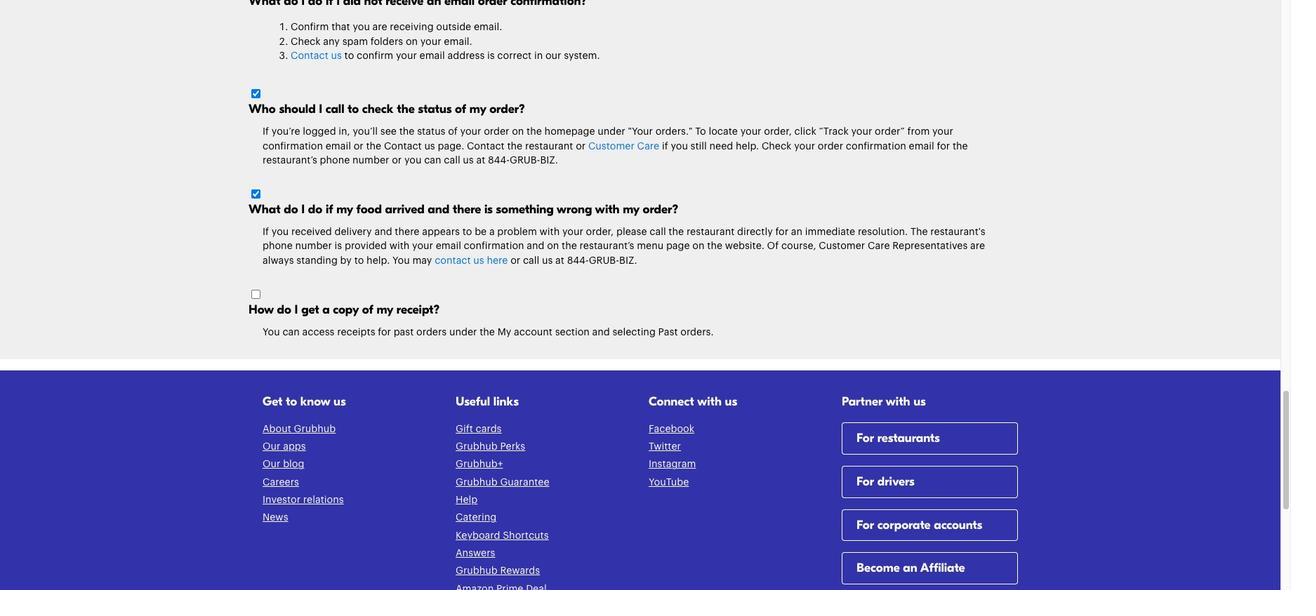 Task type: vqa. For each thing, say whether or not it's contained in the screenshot.
Contact within confirm that you are receiving outside email. check any spam folders on your email. contact us to confirm your email address is correct in our system.
yes



Task type: describe. For each thing, give the bounding box(es) containing it.
drivers
[[878, 475, 915, 489]]

get to know us
[[263, 395, 346, 410]]

with right the partner
[[886, 395, 911, 410]]

are inside if you received delivery and there appears to be a problem with your order, please call the restaurant directly for an immediate resolution. the restaurant's phone number is provided with your email confirmation and on the restaurant's menu page on the website. of course, customer care representatives are always standing by to help. you may
[[971, 242, 986, 252]]

youtube link
[[649, 478, 689, 488]]

how do i get a copy of my receipt?
[[249, 303, 440, 317]]

check inside if you still need help. check your order confirmation email for the restaurant's phone number or you can call us at 844-grub-biz.
[[762, 142, 792, 151]]

can inside if you still need help. check your order confirmation email for the restaurant's phone number or you can call us at 844-grub-biz.
[[424, 156, 442, 166]]

for inside if you still need help. check your order confirmation email for the restaurant's phone number or you can call us at 844-grub-biz.
[[937, 142, 951, 151]]

of
[[767, 242, 779, 252]]

your right from
[[933, 127, 954, 137]]

representatives
[[893, 242, 968, 252]]

if you're logged in, you'll see the status of your order on the homepage under "your orders." to locate your order, click "track your order" from your confirmation email or the contact us page. contact the restaurant or
[[263, 127, 954, 151]]

answers link
[[456, 549, 496, 559]]

careers link
[[263, 478, 299, 488]]

need
[[710, 142, 734, 151]]

order"
[[875, 127, 905, 137]]

check inside confirm that you are receiving outside email. check any spam folders on your email. contact us to confirm your email address is correct in our system.
[[291, 37, 321, 47]]

an inside become an affiliate link
[[904, 562, 918, 576]]

grubhub+ link
[[456, 460, 503, 470]]

about
[[263, 425, 291, 435]]

do up the received
[[308, 202, 323, 217]]

1 vertical spatial under
[[450, 328, 477, 338]]

on inside confirm that you are receiving outside email. check any spam folders on your email. contact us to confirm your email address is correct in our system.
[[406, 37, 418, 47]]

click
[[795, 127, 817, 137]]

0 vertical spatial there
[[453, 202, 481, 217]]

partner
[[842, 395, 883, 410]]

links
[[494, 395, 519, 410]]

receipts
[[337, 328, 375, 338]]

an inside if you received delivery and there appears to be a problem with your order, please call the restaurant directly for an immediate resolution. the restaurant's phone number is provided with your email confirmation and on the restaurant's menu page on the website. of course, customer care representatives are always standing by to help. you may
[[792, 228, 803, 237]]

for restaurants
[[857, 431, 940, 446]]

who should i call to check the status of my order?
[[249, 102, 525, 117]]

on inside if you're logged in, you'll see the status of your order on the homepage under "your orders." to locate your order, click "track your order" from your confirmation email or the contact us page. contact the restaurant or
[[512, 127, 524, 137]]

catering
[[456, 514, 497, 524]]

investor relations
[[263, 496, 344, 506]]

confirm
[[357, 51, 394, 61]]

to right get
[[286, 395, 297, 410]]

844- inside if you still need help. check your order confirmation email for the restaurant's phone number or you can call us at 844-grub-biz.
[[488, 156, 510, 166]]

2 horizontal spatial contact
[[467, 142, 505, 151]]

1 vertical spatial grub-
[[589, 256, 620, 266]]

what
[[249, 202, 281, 217]]

shortcuts
[[503, 531, 549, 541]]

1 horizontal spatial contact
[[384, 142, 422, 151]]

relations
[[303, 496, 344, 506]]

0 horizontal spatial can
[[283, 328, 300, 338]]

us inside confirm that you are receiving outside email. check any spam folders on your email. contact us to confirm your email address is correct in our system.
[[331, 51, 342, 61]]

instagram link
[[649, 460, 696, 470]]

become an affiliate
[[857, 562, 966, 576]]

customer care link
[[589, 142, 660, 151]]

0 vertical spatial order?
[[490, 102, 525, 117]]

gift
[[456, 425, 473, 435]]

1 vertical spatial is
[[485, 202, 493, 217]]

your up may
[[412, 242, 433, 252]]

your right locate
[[741, 127, 762, 137]]

status for my
[[418, 102, 452, 117]]

0 horizontal spatial if
[[326, 202, 333, 217]]

us up restaurants
[[914, 395, 926, 410]]

to inside confirm that you are receiving outside email. check any spam folders on your email. contact us to confirm your email address is correct in our system.
[[345, 51, 354, 61]]

check
[[362, 102, 394, 117]]

in,
[[339, 127, 350, 137]]

i for do
[[302, 202, 305, 217]]

rewards
[[500, 567, 540, 577]]

2 vertical spatial for
[[378, 328, 391, 338]]

with up contact us here or call us at 844-grub-biz.
[[540, 228, 560, 237]]

order inside if you're logged in, you'll see the status of your order on the homepage under "your orders." to locate your order, click "track your order" from your confirmation email or the contact us page. contact the restaurant or
[[484, 127, 510, 137]]

our apps
[[263, 443, 306, 452]]

cards
[[476, 425, 502, 435]]

past
[[659, 328, 678, 338]]

restaurant's inside if you still need help. check your order confirmation email for the restaurant's phone number or you can call us at 844-grub-biz.
[[263, 156, 317, 166]]

if you received delivery and there appears to be a problem with your order, please call the restaurant directly for an immediate resolution. the restaurant's phone number is provided with your email confirmation and on the restaurant's menu page on the website. of course, customer care representatives are always standing by to help. you may
[[263, 228, 986, 266]]

keyboard
[[456, 531, 500, 541]]

careers
[[263, 478, 299, 488]]

us right the know
[[334, 395, 346, 410]]

grubhub rewards
[[456, 567, 540, 577]]

us right here
[[542, 256, 553, 266]]

1 vertical spatial you
[[263, 328, 280, 338]]

about grubhub link
[[263, 425, 336, 435]]

to right by
[[354, 256, 364, 266]]

1 horizontal spatial order?
[[643, 202, 679, 217]]

past
[[394, 328, 414, 338]]

any
[[323, 37, 340, 47]]

get
[[301, 303, 319, 317]]

something
[[496, 202, 554, 217]]

page
[[667, 242, 690, 252]]

facebook
[[649, 425, 695, 435]]

grubhub guarantee link
[[456, 478, 550, 488]]

immediate
[[806, 228, 856, 237]]

restaurants
[[878, 431, 940, 446]]

email inside confirm that you are receiving outside email. check any spam folders on your email. contact us to confirm your email address is correct in our system.
[[420, 51, 445, 61]]

0 horizontal spatial customer
[[589, 142, 635, 151]]

your up page.
[[460, 127, 481, 137]]

"track
[[819, 127, 849, 137]]

at inside if you still need help. check your order confirmation email for the restaurant's phone number or you can call us at 844-grub-biz.
[[477, 156, 486, 166]]

grubhub guarantee
[[456, 478, 550, 488]]

or down 'you'll'
[[354, 142, 364, 151]]

order inside if you still need help. check your order confirmation email for the restaurant's phone number or you can call us at 844-grub-biz.
[[818, 142, 844, 151]]

keyboard shortcuts link
[[456, 531, 549, 541]]

how
[[249, 303, 274, 317]]

appears
[[422, 228, 460, 237]]

connect with us
[[649, 395, 738, 410]]

and up 'provided'
[[375, 228, 392, 237]]

here
[[487, 256, 508, 266]]

2 vertical spatial of
[[362, 303, 374, 317]]

by
[[340, 256, 352, 266]]

and up contact us here or call us at 844-grub-biz.
[[527, 242, 545, 252]]

should
[[279, 102, 316, 117]]

blog
[[283, 460, 304, 470]]

connect
[[649, 395, 695, 410]]

your right "track
[[852, 127, 873, 137]]

spam
[[343, 37, 368, 47]]

your down receiving
[[421, 37, 442, 47]]

restaurant's
[[931, 228, 986, 237]]

confirmation inside if you're logged in, you'll see the status of your order on the homepage under "your orders." to locate your order, click "track your order" from your confirmation email or the contact us page. contact the restaurant or
[[263, 142, 323, 151]]

become an affiliate link
[[842, 553, 1019, 591]]

may
[[413, 256, 432, 266]]

for corporate accounts
[[857, 518, 983, 533]]

phone inside if you received delivery and there appears to be a problem with your order, please call the restaurant directly for an immediate resolution. the restaurant's phone number is provided with your email confirmation and on the restaurant's menu page on the website. of course, customer care representatives are always standing by to help. you may
[[263, 242, 293, 252]]

grubhub perks
[[456, 443, 526, 452]]

if inside if you still need help. check your order confirmation email for the restaurant's phone number or you can call us at 844-grub-biz.
[[662, 142, 668, 151]]

investor
[[263, 496, 301, 506]]

on right page
[[693, 242, 705, 252]]

biz. inside if you still need help. check your order confirmation email for the restaurant's phone number or you can call us at 844-grub-biz.
[[540, 156, 558, 166]]

youtube
[[649, 478, 689, 488]]

grubhub for grubhub guarantee
[[456, 478, 498, 488]]

status for your
[[417, 127, 446, 137]]

system.
[[564, 51, 600, 61]]

useful links
[[456, 395, 519, 410]]

folders
[[371, 37, 403, 47]]

us left here
[[474, 256, 484, 266]]

wrong
[[557, 202, 592, 217]]

help. inside if you still need help. check your order confirmation email for the restaurant's phone number or you can call us at 844-grub-biz.
[[736, 142, 759, 151]]

for drivers
[[857, 475, 915, 489]]

our apps link
[[263, 443, 306, 452]]

i for get
[[295, 303, 298, 317]]

help. inside if you received delivery and there appears to be a problem with your order, please call the restaurant directly for an immediate resolution. the restaurant's phone number is provided with your email confirmation and on the restaurant's menu page on the website. of course, customer care representatives are always standing by to help. you may
[[367, 256, 390, 266]]

for for for drivers
[[857, 475, 875, 489]]

my
[[498, 328, 512, 338]]

my down address
[[470, 102, 486, 117]]

number inside if you still need help. check your order confirmation email for the restaurant's phone number or you can call us at 844-grub-biz.
[[353, 156, 389, 166]]

if you still need help. check your order confirmation email for the restaurant's phone number or you can call us at 844-grub-biz.
[[263, 142, 968, 166]]

you down orders."
[[671, 142, 688, 151]]

if for what
[[263, 228, 269, 237]]

be
[[475, 228, 487, 237]]

for for for corporate accounts
[[857, 518, 875, 533]]



Task type: locate. For each thing, give the bounding box(es) containing it.
the inside if you still need help. check your order confirmation email for the restaurant's phone number or you can call us at 844-grub-biz.
[[953, 142, 968, 151]]

2 for from the top
[[857, 475, 875, 489]]

2 vertical spatial is
[[335, 242, 342, 252]]

gift cards
[[456, 425, 502, 435]]

and up the 'appears'
[[428, 202, 450, 217]]

0 vertical spatial order,
[[764, 127, 792, 137]]

restaurant inside if you received delivery and there appears to be a problem with your order, please call the restaurant directly for an immediate resolution. the restaurant's phone number is provided with your email confirmation and on the restaurant's menu page on the website. of course, customer care representatives are always standing by to help. you may
[[687, 228, 735, 237]]

number down the received
[[295, 242, 332, 252]]

0 horizontal spatial phone
[[263, 242, 293, 252]]

i for call
[[319, 102, 323, 117]]

on
[[406, 37, 418, 47], [512, 127, 524, 137], [547, 242, 559, 252], [693, 242, 705, 252]]

1 vertical spatial of
[[448, 127, 458, 137]]

0 vertical spatial a
[[490, 228, 495, 237]]

0 vertical spatial is
[[487, 51, 495, 61]]

corporate
[[878, 518, 931, 533]]

0 horizontal spatial order?
[[490, 102, 525, 117]]

directly
[[738, 228, 773, 237]]

order? down correct
[[490, 102, 525, 117]]

0 horizontal spatial grub-
[[510, 156, 540, 166]]

restaurant's down you're
[[263, 156, 317, 166]]

check
[[291, 37, 321, 47], [762, 142, 792, 151]]

an right the become
[[904, 562, 918, 576]]

0 vertical spatial customer
[[589, 142, 635, 151]]

confirmation down you're
[[263, 142, 323, 151]]

i up logged
[[319, 102, 323, 117]]

0 horizontal spatial order,
[[586, 228, 614, 237]]

problem
[[498, 228, 537, 237]]

or
[[354, 142, 364, 151], [576, 142, 586, 151], [392, 156, 402, 166], [511, 256, 521, 266]]

you inside if you received delivery and there appears to be a problem with your order, please call the restaurant directly for an immediate resolution. the restaurant's phone number is provided with your email confirmation and on the restaurant's menu page on the website. of course, customer care representatives are always standing by to help. you may
[[393, 256, 410, 266]]

contact
[[435, 256, 471, 266]]

you up arrived
[[405, 156, 422, 166]]

1 vertical spatial number
[[295, 242, 332, 252]]

us left page.
[[425, 142, 435, 151]]

1 vertical spatial our
[[263, 460, 281, 470]]

0 vertical spatial if
[[263, 127, 269, 137]]

with right connect
[[697, 395, 722, 410]]

1 vertical spatial phone
[[263, 242, 293, 252]]

in
[[534, 51, 543, 61]]

a inside if you received delivery and there appears to be a problem with your order, please call the restaurant directly for an immediate resolution. the restaurant's phone number is provided with your email confirmation and on the restaurant's menu page on the website. of course, customer care representatives are always standing by to help. you may
[[490, 228, 495, 237]]

care inside if you received delivery and there appears to be a problem with your order, please call the restaurant directly for an immediate resolution. the restaurant's phone number is provided with your email confirmation and on the restaurant's menu page on the website. of course, customer care representatives are always standing by to help. you may
[[868, 242, 890, 252]]

email down from
[[909, 142, 935, 151]]

order,
[[764, 127, 792, 137], [586, 228, 614, 237]]

a right be
[[490, 228, 495, 237]]

1 for from the top
[[857, 431, 875, 446]]

1 vertical spatial if
[[263, 228, 269, 237]]

biz. down homepage on the left
[[540, 156, 558, 166]]

order, inside if you received delivery and there appears to be a problem with your order, please call the restaurant directly for an immediate resolution. the restaurant's phone number is provided with your email confirmation and on the restaurant's menu page on the website. of course, customer care representatives are always standing by to help. you may
[[586, 228, 614, 237]]

1 horizontal spatial there
[[453, 202, 481, 217]]

0 vertical spatial restaurant's
[[263, 156, 317, 166]]

contact down any
[[291, 51, 329, 61]]

biz. down menu
[[620, 256, 638, 266]]

1 vertical spatial an
[[904, 562, 918, 576]]

1 if from the top
[[263, 127, 269, 137]]

received
[[291, 228, 332, 237]]

0 horizontal spatial under
[[450, 328, 477, 338]]

twitter
[[649, 443, 681, 452]]

under inside if you're logged in, you'll see the status of your order on the homepage under "your orders." to locate your order, click "track your order" from your confirmation email or the contact us page. contact the restaurant or
[[598, 127, 626, 137]]

confirmation down order"
[[846, 142, 907, 151]]

customer down immediate
[[819, 242, 866, 252]]

twitter link
[[649, 443, 681, 452]]

1 vertical spatial at
[[556, 256, 565, 266]]

care down resolution. in the top of the page
[[868, 242, 890, 252]]

confirmation inside if you still need help. check your order confirmation email for the restaurant's phone number or you can call us at 844-grub-biz.
[[846, 142, 907, 151]]

or down 'see'
[[392, 156, 402, 166]]

call down problem
[[523, 256, 540, 266]]

1 vertical spatial check
[[762, 142, 792, 151]]

0 horizontal spatial contact
[[291, 51, 329, 61]]

do right how
[[277, 303, 291, 317]]

is up by
[[335, 242, 342, 252]]

news
[[263, 514, 288, 524]]

there
[[453, 202, 481, 217], [395, 228, 420, 237]]

there down arrived
[[395, 228, 420, 237]]

or inside if you still need help. check your order confirmation email for the restaurant's phone number or you can call us at 844-grub-biz.
[[392, 156, 402, 166]]

grubhub perks link
[[456, 443, 526, 452]]

do right what
[[284, 202, 298, 217]]

customer care
[[589, 142, 660, 151]]

you up spam
[[353, 23, 370, 33]]

restaurant's inside if you received delivery and there appears to be a problem with your order, please call the restaurant directly for an immediate resolution. the restaurant's phone number is provided with your email confirmation and on the restaurant's menu page on the website. of course, customer care representatives are always standing by to help. you may
[[580, 242, 635, 252]]

an up course,
[[792, 228, 803, 237]]

call inside if you still need help. check your order confirmation email for the restaurant's phone number or you can call us at 844-grub-biz.
[[444, 156, 461, 166]]

your down folders
[[396, 51, 417, 61]]

email inside if you're logged in, you'll see the status of your order on the homepage under "your orders." to locate your order, click "track your order" from your confirmation email or the contact us page. contact the restaurant or
[[326, 142, 351, 151]]

None checkbox
[[251, 89, 261, 99], [251, 290, 261, 299], [251, 89, 261, 99], [251, 290, 261, 299]]

1 horizontal spatial help.
[[736, 142, 759, 151]]

1 horizontal spatial a
[[490, 228, 495, 237]]

help
[[456, 496, 478, 506]]

email. right outside
[[474, 23, 502, 33]]

1 horizontal spatial number
[[353, 156, 389, 166]]

1 vertical spatial i
[[302, 202, 305, 217]]

receipt?
[[397, 303, 440, 317]]

answers
[[456, 549, 496, 559]]

1 our from the top
[[263, 443, 281, 452]]

or right here
[[511, 256, 521, 266]]

at down wrong
[[556, 256, 565, 266]]

always
[[263, 256, 294, 266]]

order, left please
[[586, 228, 614, 237]]

get
[[263, 395, 283, 410]]

order, inside if you're logged in, you'll see the status of your order on the homepage under "your orders." to locate your order, click "track your order" from your confirmation email or the contact us page. contact the restaurant or
[[764, 127, 792, 137]]

status inside if you're logged in, you'll see the status of your order on the homepage under "your orders." to locate your order, click "track your order" from your confirmation email or the contact us page. contact the restaurant or
[[417, 127, 446, 137]]

the
[[397, 102, 415, 117], [399, 127, 415, 137], [527, 127, 542, 137], [366, 142, 382, 151], [507, 142, 523, 151], [953, 142, 968, 151], [669, 228, 684, 237], [562, 242, 577, 252], [707, 242, 723, 252], [480, 328, 495, 338]]

confirmation up here
[[464, 242, 524, 252]]

to
[[695, 127, 706, 137]]

at up what do i do if my food arrived and there is something wrong with my order? on the top of the page
[[477, 156, 486, 166]]

under up the customer care 'link'
[[598, 127, 626, 137]]

there inside if you received delivery and there appears to be a problem with your order, please call the restaurant directly for an immediate resolution. the restaurant's phone number is provided with your email confirmation and on the restaurant's menu page on the website. of course, customer care representatives are always standing by to help. you may
[[395, 228, 420, 237]]

my up please
[[623, 202, 640, 217]]

to left be
[[463, 228, 472, 237]]

my up delivery
[[337, 202, 353, 217]]

standing
[[297, 256, 338, 266]]

phone down in,
[[320, 156, 350, 166]]

useful
[[456, 395, 490, 410]]

call up menu
[[650, 228, 666, 237]]

0 vertical spatial can
[[424, 156, 442, 166]]

us inside if you're logged in, you'll see the status of your order on the homepage under "your orders." to locate your order, click "track your order" from your confirmation email or the contact us page. contact the restaurant or
[[425, 142, 435, 151]]

course,
[[782, 242, 817, 252]]

2 if from the top
[[263, 228, 269, 237]]

2 horizontal spatial i
[[319, 102, 323, 117]]

call up in,
[[326, 102, 345, 117]]

with right wrong
[[595, 202, 620, 217]]

1 vertical spatial care
[[868, 242, 890, 252]]

grubhub+
[[456, 460, 503, 470]]

is inside if you received delivery and there appears to be a problem with your order, please call the restaurant directly for an immediate resolution. the restaurant's phone number is provided with your email confirmation and on the restaurant's menu page on the website. of course, customer care representatives are always standing by to help. you may
[[335, 242, 342, 252]]

menu
[[637, 242, 664, 252]]

catering link
[[456, 514, 497, 524]]

help. down 'provided'
[[367, 256, 390, 266]]

are up folders
[[373, 23, 387, 33]]

for corporate accounts link
[[842, 510, 1019, 591]]

0 horizontal spatial number
[[295, 242, 332, 252]]

website.
[[725, 242, 765, 252]]

0 vertical spatial restaurant
[[525, 142, 573, 151]]

grubhub down the gift cards link
[[456, 443, 498, 452]]

on left homepage on the left
[[512, 127, 524, 137]]

0 horizontal spatial biz.
[[540, 156, 558, 166]]

biz.
[[540, 156, 558, 166], [620, 256, 638, 266]]

0 horizontal spatial confirmation
[[263, 142, 323, 151]]

restaurant inside if you're logged in, you'll see the status of your order on the homepage under "your orders." to locate your order, click "track your order" from your confirmation email or the contact us page. contact the restaurant or
[[525, 142, 573, 151]]

with right 'provided'
[[390, 242, 410, 252]]

do for get
[[277, 303, 291, 317]]

1 horizontal spatial grub-
[[589, 256, 620, 266]]

order
[[484, 127, 510, 137], [818, 142, 844, 151]]

1 vertical spatial customer
[[819, 242, 866, 252]]

help. right "need"
[[736, 142, 759, 151]]

order, left click at the top of page
[[764, 127, 792, 137]]

locate
[[709, 127, 738, 137]]

1 horizontal spatial are
[[971, 242, 986, 252]]

0 horizontal spatial are
[[373, 23, 387, 33]]

0 vertical spatial for
[[857, 431, 875, 446]]

you'll
[[353, 127, 378, 137]]

i left get
[[295, 303, 298, 317]]

your inside if you still need help. check your order confirmation email for the restaurant's phone number or you can call us at 844-grub-biz.
[[795, 142, 816, 151]]

grub- inside if you still need help. check your order confirmation email for the restaurant's phone number or you can call us at 844-grub-biz.
[[510, 156, 540, 166]]

instagram
[[649, 460, 696, 470]]

0 vertical spatial our
[[263, 443, 281, 452]]

grubhub down answers link
[[456, 567, 498, 577]]

your down wrong
[[563, 228, 584, 237]]

0 vertical spatial you
[[393, 256, 410, 266]]

1 vertical spatial for
[[776, 228, 789, 237]]

1 horizontal spatial customer
[[819, 242, 866, 252]]

phone inside if you still need help. check your order confirmation email for the restaurant's phone number or you can call us at 844-grub-biz.
[[320, 156, 350, 166]]

for inside for restaurants link
[[857, 431, 875, 446]]

1 horizontal spatial an
[[904, 562, 918, 576]]

grub- up something
[[510, 156, 540, 166]]

of for my
[[455, 102, 467, 117]]

are
[[373, 23, 387, 33], [971, 242, 986, 252]]

apps
[[283, 443, 306, 452]]

0 horizontal spatial i
[[295, 303, 298, 317]]

if left you're
[[263, 127, 269, 137]]

2 horizontal spatial for
[[937, 142, 951, 151]]

0 horizontal spatial care
[[638, 142, 660, 151]]

grubhub up the apps
[[294, 425, 336, 435]]

0 horizontal spatial a
[[323, 303, 330, 317]]

you inside confirm that you are receiving outside email. check any spam folders on your email. contact us to confirm your email address is correct in our system.
[[353, 23, 370, 33]]

0 horizontal spatial you
[[263, 328, 280, 338]]

1 horizontal spatial phone
[[320, 156, 350, 166]]

1 vertical spatial a
[[323, 303, 330, 317]]

our for our apps
[[263, 443, 281, 452]]

provided
[[345, 242, 387, 252]]

0 vertical spatial order
[[484, 127, 510, 137]]

0 vertical spatial at
[[477, 156, 486, 166]]

email inside if you received delivery and there appears to be a problem with your order, please call the restaurant directly for an immediate resolution. the restaurant's phone number is provided with your email confirmation and on the restaurant's menu page on the website. of course, customer care representatives are always standing by to help. you may
[[436, 242, 461, 252]]

or down homepage on the left
[[576, 142, 586, 151]]

email inside if you still need help. check your order confirmation email for the restaurant's phone number or you can call us at 844-grub-biz.
[[909, 142, 935, 151]]

my left receipt? at the left bottom of the page
[[377, 303, 393, 317]]

1 vertical spatial 844-
[[567, 256, 589, 266]]

None checkbox
[[251, 190, 261, 199]]

"your
[[628, 127, 653, 137]]

1 vertical spatial are
[[971, 242, 986, 252]]

grubhub rewards link
[[456, 567, 540, 577]]

1 horizontal spatial email.
[[474, 23, 502, 33]]

food
[[357, 202, 382, 217]]

phone up the always
[[263, 242, 293, 252]]

outside
[[436, 23, 471, 33]]

1 vertical spatial if
[[326, 202, 333, 217]]

perks
[[500, 443, 526, 452]]

for for for restaurants
[[857, 431, 875, 446]]

check down confirm on the top of the page
[[291, 37, 321, 47]]

can left access
[[283, 328, 300, 338]]

you
[[393, 256, 410, 266], [263, 328, 280, 338]]

orders
[[417, 328, 447, 338]]

what do i do if my food arrived and there is something wrong with my order?
[[249, 202, 679, 217]]

email left address
[[420, 51, 445, 61]]

0 vertical spatial for
[[937, 142, 951, 151]]

2 horizontal spatial confirmation
[[846, 142, 907, 151]]

0 vertical spatial under
[[598, 127, 626, 137]]

is inside confirm that you are receiving outside email. check any spam folders on your email. contact us to confirm your email address is correct in our system.
[[487, 51, 495, 61]]

grub-
[[510, 156, 540, 166], [589, 256, 620, 266]]

for restaurants link
[[842, 423, 1019, 591]]

on up contact us here or call us at 844-grub-biz.
[[547, 242, 559, 252]]

customer inside if you received delivery and there appears to be a problem with your order, please call the restaurant directly for an immediate resolution. the restaurant's phone number is provided with your email confirmation and on the restaurant's menu page on the website. of course, customer care representatives are always standing by to help. you may
[[819, 242, 866, 252]]

1 vertical spatial order
[[818, 142, 844, 151]]

investor relations link
[[263, 496, 344, 506]]

contact us here or call us at 844-grub-biz.
[[435, 256, 638, 266]]

1 horizontal spatial i
[[302, 202, 305, 217]]

0 vertical spatial 844-
[[488, 156, 510, 166]]

0 horizontal spatial restaurant's
[[263, 156, 317, 166]]

you
[[353, 23, 370, 33], [671, 142, 688, 151], [405, 156, 422, 166], [272, 228, 289, 237]]

us down any
[[331, 51, 342, 61]]

1 horizontal spatial confirmation
[[464, 242, 524, 252]]

1 horizontal spatial order
[[818, 142, 844, 151]]

i up the received
[[302, 202, 305, 217]]

for
[[857, 431, 875, 446], [857, 475, 875, 489], [857, 518, 875, 533]]

1 horizontal spatial at
[[556, 256, 565, 266]]

1 horizontal spatial 844-
[[567, 256, 589, 266]]

phone
[[320, 156, 350, 166], [263, 242, 293, 252]]

1 horizontal spatial restaurant's
[[580, 242, 635, 252]]

0 vertical spatial help.
[[736, 142, 759, 151]]

0 horizontal spatial help.
[[367, 256, 390, 266]]

0 horizontal spatial check
[[291, 37, 321, 47]]

our up careers
[[263, 460, 281, 470]]

your down click at the top of page
[[795, 142, 816, 151]]

you down what
[[272, 228, 289, 237]]

for inside for drivers link
[[857, 475, 875, 489]]

are inside confirm that you are receiving outside email. check any spam folders on your email. contact us to confirm your email address is correct in our system.
[[373, 23, 387, 33]]

1 vertical spatial can
[[283, 328, 300, 338]]

0 vertical spatial biz.
[[540, 156, 558, 166]]

do for do
[[284, 202, 298, 217]]

under right orders
[[450, 328, 477, 338]]

2 vertical spatial for
[[857, 518, 875, 533]]

1 vertical spatial biz.
[[620, 256, 638, 266]]

you down how
[[263, 328, 280, 338]]

us inside if you still need help. check your order confirmation email for the restaurant's phone number or you can call us at 844-grub-biz.
[[463, 156, 474, 166]]

1 horizontal spatial biz.
[[620, 256, 638, 266]]

facebook link
[[649, 425, 695, 435]]

0 vertical spatial of
[[455, 102, 467, 117]]

us right connect
[[725, 395, 738, 410]]

copy
[[333, 303, 359, 317]]

contact
[[291, 51, 329, 61], [384, 142, 422, 151], [467, 142, 505, 151]]

our
[[546, 51, 562, 61]]

of
[[455, 102, 467, 117], [448, 127, 458, 137], [362, 303, 374, 317]]

0 vertical spatial number
[[353, 156, 389, 166]]

email down in,
[[326, 142, 351, 151]]

email.
[[474, 23, 502, 33], [444, 37, 473, 47]]

1 vertical spatial for
[[857, 475, 875, 489]]

2 our from the top
[[263, 460, 281, 470]]

restaurant's down please
[[580, 242, 635, 252]]

our
[[263, 443, 281, 452], [263, 460, 281, 470]]

you inside if you received delivery and there appears to be a problem with your order, please call the restaurant directly for an immediate resolution. the restaurant's phone number is provided with your email confirmation and on the restaurant's menu page on the website. of course, customer care representatives are always standing by to help. you may
[[272, 228, 289, 237]]

our for our blog
[[263, 460, 281, 470]]

0 horizontal spatial there
[[395, 228, 420, 237]]

grubhub for grubhub perks
[[456, 443, 498, 452]]

my
[[470, 102, 486, 117], [337, 202, 353, 217], [623, 202, 640, 217], [377, 303, 393, 317]]

is left correct
[[487, 51, 495, 61]]

number inside if you received delivery and there appears to be a problem with your order, please call the restaurant directly for an immediate resolution. the restaurant's phone number is provided with your email confirmation and on the restaurant's menu page on the website. of course, customer care representatives are always standing by to help. you may
[[295, 242, 332, 252]]

can down page.
[[424, 156, 442, 166]]

1 horizontal spatial check
[[762, 142, 792, 151]]

1 horizontal spatial care
[[868, 242, 890, 252]]

to down spam
[[345, 51, 354, 61]]

if inside if you're logged in, you'll see the status of your order on the homepage under "your orders." to locate your order, click "track your order" from your confirmation email or the contact us page. contact the restaurant or
[[263, 127, 269, 137]]

become
[[857, 562, 900, 576]]

0 vertical spatial are
[[373, 23, 387, 33]]

email. down outside
[[444, 37, 473, 47]]

0 horizontal spatial 844-
[[488, 156, 510, 166]]

for
[[937, 142, 951, 151], [776, 228, 789, 237], [378, 328, 391, 338]]

arrived
[[385, 202, 425, 217]]

3 for from the top
[[857, 518, 875, 533]]

0 vertical spatial if
[[662, 142, 668, 151]]

at
[[477, 156, 486, 166], [556, 256, 565, 266]]

call inside if you received delivery and there appears to be a problem with your order, please call the restaurant directly for an immediate resolution. the restaurant's phone number is provided with your email confirmation and on the restaurant's menu page on the website. of course, customer care representatives are always standing by to help. you may
[[650, 228, 666, 237]]

of inside if you're logged in, you'll see the status of your order on the homepage under "your orders." to locate your order, click "track your order" from your confirmation email or the contact us page. contact the restaurant or
[[448, 127, 458, 137]]

if up the received
[[326, 202, 333, 217]]

gift cards link
[[456, 425, 502, 435]]

1 horizontal spatial can
[[424, 156, 442, 166]]

844- up something
[[488, 156, 510, 166]]

if for who
[[263, 127, 269, 137]]

care down "your
[[638, 142, 660, 151]]

1 horizontal spatial for
[[776, 228, 789, 237]]

844- down wrong
[[567, 256, 589, 266]]

us down page.
[[463, 156, 474, 166]]

homepage
[[545, 127, 595, 137]]

address
[[448, 51, 485, 61]]

guarantee
[[500, 478, 550, 488]]

1 vertical spatial help.
[[367, 256, 390, 266]]

of for your
[[448, 127, 458, 137]]

help link
[[456, 496, 478, 506]]

contact us here link
[[435, 256, 508, 266]]

you're
[[272, 127, 300, 137]]

1 vertical spatial order?
[[643, 202, 679, 217]]

for inside if you received delivery and there appears to be a problem with your order, please call the restaurant directly for an immediate resolution. the restaurant's phone number is provided with your email confirmation and on the restaurant's menu page on the website. of course, customer care representatives are always standing by to help. you may
[[776, 228, 789, 237]]

delivery
[[335, 228, 372, 237]]

for inside for corporate accounts link
[[857, 518, 875, 533]]

for down the partner
[[857, 431, 875, 446]]

0 horizontal spatial email.
[[444, 37, 473, 47]]

contact down 'see'
[[384, 142, 422, 151]]

to up in,
[[348, 102, 359, 117]]

grubhub for grubhub rewards
[[456, 567, 498, 577]]

and right section
[[593, 328, 610, 338]]

contact right page.
[[467, 142, 505, 151]]

0 vertical spatial email.
[[474, 23, 502, 33]]

contact inside confirm that you are receiving outside email. check any spam folders on your email. contact us to confirm your email address is correct in our system.
[[291, 51, 329, 61]]

order?
[[490, 102, 525, 117], [643, 202, 679, 217]]

0 horizontal spatial an
[[792, 228, 803, 237]]

under
[[598, 127, 626, 137], [450, 328, 477, 338]]

if inside if you received delivery and there appears to be a problem with your order, please call the restaurant directly for an immediate resolution. the restaurant's phone number is provided with your email confirmation and on the restaurant's menu page on the website. of course, customer care representatives are always standing by to help. you may
[[263, 228, 269, 237]]

call down page.
[[444, 156, 461, 166]]

you left may
[[393, 256, 410, 266]]

0 horizontal spatial restaurant
[[525, 142, 573, 151]]

confirmation inside if you received delivery and there appears to be a problem with your order, please call the restaurant directly for an immediate resolution. the restaurant's phone number is provided with your email confirmation and on the restaurant's menu page on the website. of course, customer care representatives are always standing by to help. you may
[[464, 242, 524, 252]]

about grubhub
[[263, 425, 336, 435]]

if down orders."
[[662, 142, 668, 151]]



